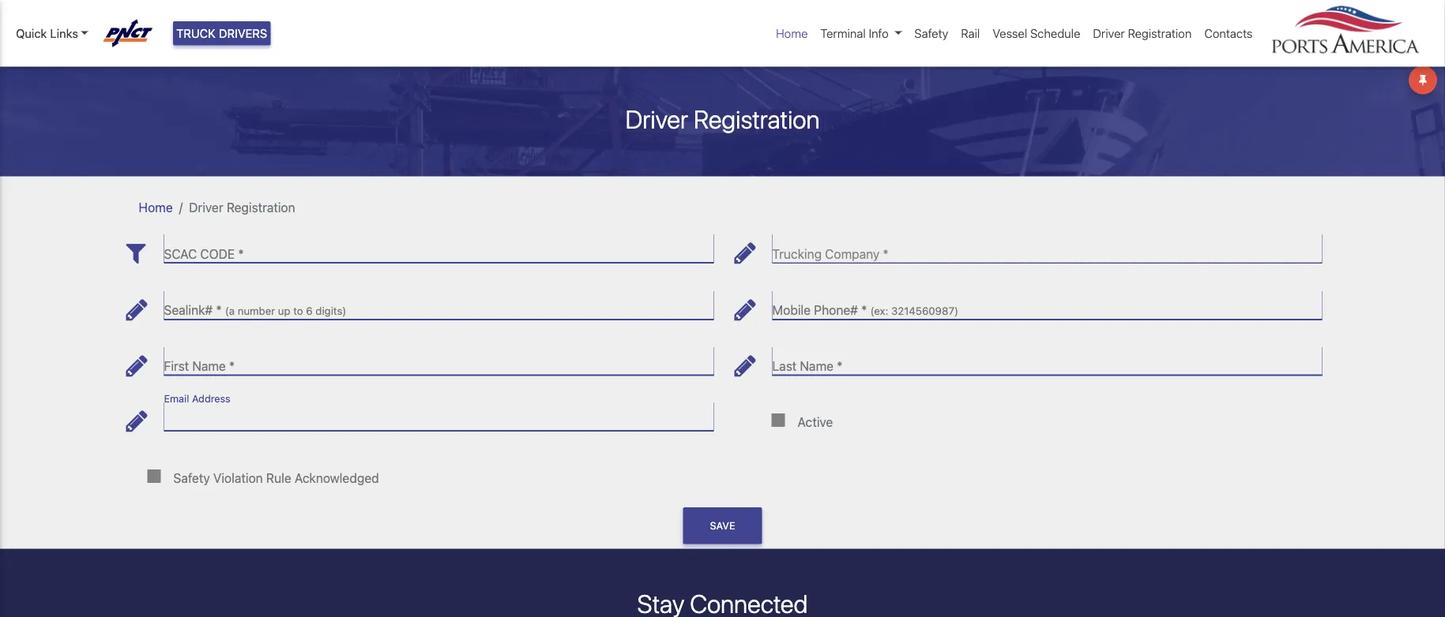 Task type: locate. For each thing, give the bounding box(es) containing it.
first
[[164, 359, 189, 374]]

home link
[[770, 18, 814, 49], [139, 200, 173, 215]]

trucking
[[772, 246, 822, 261]]

* left (ex:
[[861, 303, 867, 318]]

* for scac code *
[[238, 246, 244, 261]]

number
[[238, 305, 275, 318]]

First Name * text field
[[164, 347, 714, 376]]

terminal
[[820, 26, 866, 40]]

* up address
[[229, 359, 235, 374]]

0 horizontal spatial home
[[139, 200, 173, 215]]

1 horizontal spatial home
[[776, 26, 808, 40]]

Email Address text field
[[164, 402, 714, 431]]

home up scac
[[139, 200, 173, 215]]

drivers
[[219, 26, 267, 40]]

1 vertical spatial driver registration
[[625, 104, 820, 134]]

None text field
[[164, 291, 714, 320], [772, 291, 1322, 320], [164, 291, 714, 320], [772, 291, 1322, 320]]

1 vertical spatial driver
[[625, 104, 688, 134]]

terminal info
[[820, 26, 889, 40]]

SCAC CODE * search field
[[164, 234, 714, 263]]

info
[[869, 26, 889, 40]]

0 horizontal spatial home link
[[139, 200, 173, 215]]

1 vertical spatial home link
[[139, 200, 173, 215]]

quick links
[[16, 26, 78, 40]]

home link up scac
[[139, 200, 173, 215]]

contacts link
[[1198, 18, 1259, 49]]

0 vertical spatial home
[[776, 26, 808, 40]]

active
[[798, 415, 833, 430]]

6
[[306, 305, 313, 318]]

0 horizontal spatial safety
[[173, 471, 210, 486]]

home left terminal
[[776, 26, 808, 40]]

schedule
[[1030, 26, 1080, 40]]

1 vertical spatial safety
[[173, 471, 210, 486]]

1 horizontal spatial registration
[[694, 104, 820, 134]]

2 vertical spatial driver
[[189, 200, 223, 215]]

quick links link
[[16, 24, 88, 42]]

1 horizontal spatial safety
[[914, 26, 948, 40]]

safety for safety violation rule acknowledged
[[173, 471, 210, 486]]

0 horizontal spatial driver registration
[[189, 200, 295, 215]]

trucking company *
[[772, 246, 889, 261]]

home link left terminal
[[770, 18, 814, 49]]

sealink#
[[164, 303, 213, 318]]

* right company
[[883, 246, 889, 261]]

name right 'first'
[[192, 359, 226, 374]]

safety left violation
[[173, 471, 210, 486]]

safety
[[914, 26, 948, 40], [173, 471, 210, 486]]

name right last
[[800, 359, 834, 374]]

* for last name *
[[837, 359, 843, 374]]

1 vertical spatial registration
[[694, 104, 820, 134]]

company
[[825, 246, 880, 261]]

1 horizontal spatial driver registration
[[625, 104, 820, 134]]

acknowledged
[[295, 471, 379, 486]]

terminal info link
[[814, 18, 908, 49]]

name
[[192, 359, 226, 374], [800, 359, 834, 374]]

vessel
[[993, 26, 1027, 40]]

last name *
[[772, 359, 843, 374]]

0 vertical spatial home link
[[770, 18, 814, 49]]

3214560987)
[[891, 305, 958, 318]]

registration
[[1128, 26, 1192, 40], [694, 104, 820, 134], [227, 200, 295, 215]]

2 horizontal spatial registration
[[1128, 26, 1192, 40]]

2 name from the left
[[800, 359, 834, 374]]

0 vertical spatial driver registration
[[1093, 26, 1192, 40]]

1 name from the left
[[192, 359, 226, 374]]

name for first
[[192, 359, 226, 374]]

2 vertical spatial registration
[[227, 200, 295, 215]]

driver
[[1093, 26, 1125, 40], [625, 104, 688, 134], [189, 200, 223, 215]]

0 vertical spatial driver
[[1093, 26, 1125, 40]]

Trucking Company * text field
[[772, 234, 1322, 263]]

0 horizontal spatial name
[[192, 359, 226, 374]]

1 horizontal spatial name
[[800, 359, 834, 374]]

last
[[772, 359, 797, 374]]

0 horizontal spatial registration
[[227, 200, 295, 215]]

* right code
[[238, 246, 244, 261]]

driver registration
[[1093, 26, 1192, 40], [625, 104, 820, 134], [189, 200, 295, 215]]

rail link
[[955, 18, 986, 49]]

driver registration link
[[1087, 18, 1198, 49]]

* for mobile phone# * (ex: 3214560987)
[[861, 303, 867, 318]]

mobile phone# * (ex: 3214560987)
[[772, 303, 958, 318]]

safety left rail link
[[914, 26, 948, 40]]

mobile
[[772, 303, 811, 318]]

* right last
[[837, 359, 843, 374]]

0 vertical spatial safety
[[914, 26, 948, 40]]

truck drivers link
[[173, 21, 270, 45]]

email address
[[164, 393, 231, 405]]

scac code *
[[164, 246, 244, 261]]

* for trucking company *
[[883, 246, 889, 261]]

email
[[164, 393, 189, 405]]

home
[[776, 26, 808, 40], [139, 200, 173, 215]]

*
[[238, 246, 244, 261], [883, 246, 889, 261], [216, 303, 222, 318], [861, 303, 867, 318], [229, 359, 235, 374], [837, 359, 843, 374]]



Task type: vqa. For each thing, say whether or not it's contained in the screenshot.
bottom driver
yes



Task type: describe. For each thing, give the bounding box(es) containing it.
links
[[50, 26, 78, 40]]

quick
[[16, 26, 47, 40]]

(ex:
[[870, 305, 888, 318]]

phone#
[[814, 303, 858, 318]]

0 vertical spatial registration
[[1128, 26, 1192, 40]]

2 vertical spatial driver registration
[[189, 200, 295, 215]]

rule
[[266, 471, 291, 486]]

first name *
[[164, 359, 235, 374]]

violation
[[213, 471, 263, 486]]

name for last
[[800, 359, 834, 374]]

safety link
[[908, 18, 955, 49]]

safety violation rule acknowledged
[[173, 471, 379, 486]]

2 horizontal spatial driver
[[1093, 26, 1125, 40]]

(a
[[225, 305, 235, 318]]

up
[[278, 305, 290, 318]]

safety for safety
[[914, 26, 948, 40]]

0 horizontal spatial driver
[[189, 200, 223, 215]]

address
[[192, 393, 231, 405]]

digits)
[[316, 305, 346, 318]]

truck drivers
[[176, 26, 267, 40]]

1 vertical spatial home
[[139, 200, 173, 215]]

1 horizontal spatial home link
[[770, 18, 814, 49]]

2 horizontal spatial driver registration
[[1093, 26, 1192, 40]]

rail
[[961, 26, 980, 40]]

save button
[[683, 508, 762, 545]]

scac
[[164, 246, 197, 261]]

sealink# * (a number up to 6 digits)
[[164, 303, 346, 318]]

* left (a
[[216, 303, 222, 318]]

1 horizontal spatial driver
[[625, 104, 688, 134]]

vessel schedule link
[[986, 18, 1087, 49]]

to
[[293, 305, 303, 318]]

truck
[[176, 26, 216, 40]]

save
[[710, 520, 735, 532]]

vessel schedule
[[993, 26, 1080, 40]]

Last Name * text field
[[772, 347, 1322, 376]]

* for first name *
[[229, 359, 235, 374]]

code
[[200, 246, 235, 261]]

contacts
[[1204, 26, 1253, 40]]



